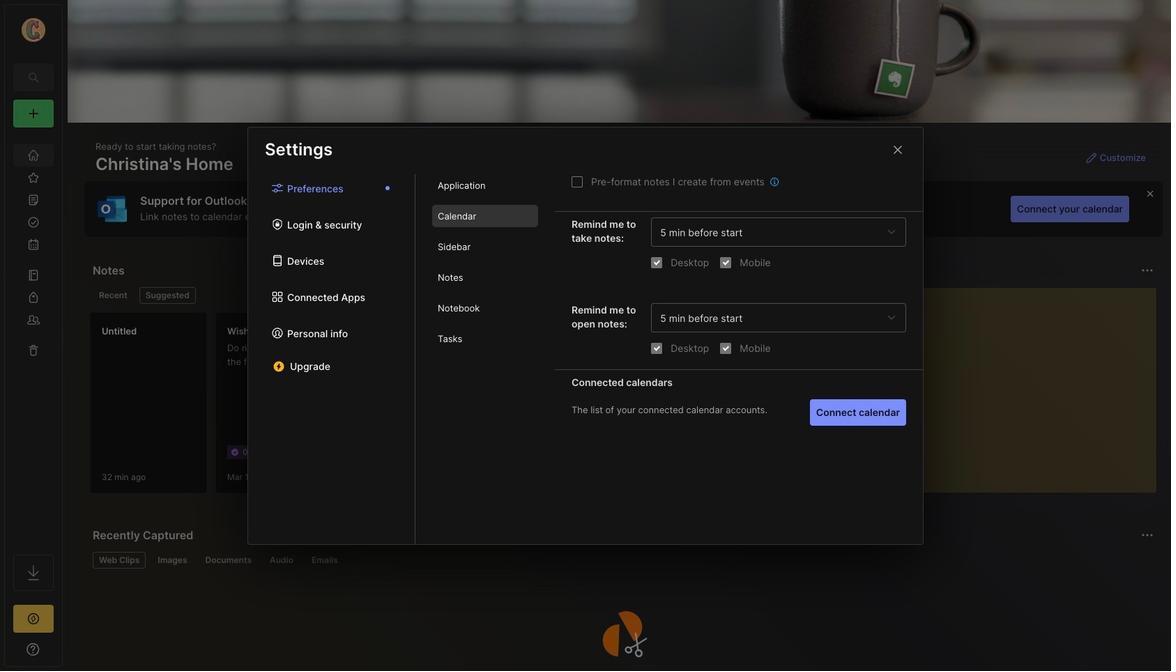 Task type: locate. For each thing, give the bounding box(es) containing it.
tab
[[432, 174, 538, 197], [432, 205, 538, 227], [432, 236, 538, 258], [432, 266, 538, 289], [93, 287, 134, 304], [139, 287, 196, 304], [432, 297, 538, 319], [432, 328, 538, 350], [93, 552, 146, 569], [152, 552, 193, 569], [199, 552, 258, 569], [264, 552, 300, 569], [305, 552, 344, 569]]

edit search image
[[25, 69, 42, 86]]

None checkbox
[[720, 257, 732, 268], [651, 343, 663, 354], [720, 343, 732, 354], [720, 257, 732, 268], [651, 343, 663, 354], [720, 343, 732, 354]]

Remind me to open notes: text field
[[660, 312, 882, 324]]

tree inside main element
[[5, 136, 62, 542]]

row group
[[90, 312, 1094, 502]]

tree
[[5, 136, 62, 542]]

close image
[[890, 141, 906, 158]]

None checkbox
[[572, 176, 583, 187], [651, 257, 663, 268], [572, 176, 583, 187], [651, 257, 663, 268]]

Remind me to take notes: text field
[[660, 226, 882, 238]]

home image
[[26, 149, 40, 162]]

tab list
[[248, 174, 416, 544], [416, 174, 555, 544], [93, 287, 790, 304], [93, 552, 1152, 569]]



Task type: describe. For each thing, give the bounding box(es) containing it.
main element
[[0, 0, 67, 671]]

Start writing… text field
[[825, 288, 1156, 482]]

Remind me to take notes: field
[[651, 218, 906, 247]]

upgrade image
[[25, 611, 42, 627]]

Remind me to open notes: field
[[651, 303, 906, 333]]



Task type: vqa. For each thing, say whether or not it's contained in the screenshot.
Click to collapse image
no



